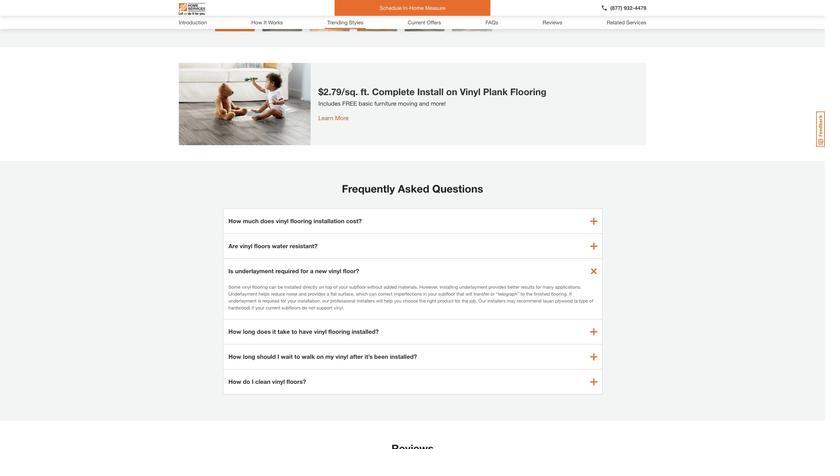Task type: describe. For each thing, give the bounding box(es) containing it.
how for how long does it take to have vinyl flooring installed?
[[228, 328, 241, 335]]

flooring.
[[551, 291, 568, 297]]

more!
[[431, 100, 446, 107]]

applications.
[[555, 284, 581, 290]]

installing
[[440, 284, 458, 290]]

helps
[[259, 291, 270, 297]]

it
[[272, 328, 276, 335]]

however,
[[419, 284, 439, 290]]

support
[[317, 305, 332, 311]]

product
[[438, 298, 454, 304]]

if
[[252, 305, 254, 311]]

4479
[[635, 5, 646, 11]]

0 vertical spatial on
[[446, 86, 457, 97]]

been
[[374, 353, 388, 360]]

vinyl right the are
[[240, 242, 252, 250]]

(877)
[[610, 5, 622, 11]]

basic
[[359, 100, 373, 107]]

take
[[278, 328, 290, 335]]

current
[[266, 305, 280, 311]]

after
[[350, 353, 363, 360]]

vinyl
[[460, 86, 481, 97]]

or
[[491, 291, 495, 297]]

how much does vinyl flooring installation cost?
[[228, 217, 362, 225]]

lauan
[[543, 298, 554, 304]]

to inside 'some vinyl flooring can be installed directly on top of your subfloor without added materials. however, installing underlayment provides better results for many applications. underlayment helps reduce noise and provides a flat surface, which can correct imperfections in your subfloor that will transfer or "telegraph" to the finished flooring. if underlayment is required for your installation, our professional installers will help you choose the right product for the job. our installers may recommend lauan plywood (a type of hardwood) if your current subfloors do not support vinyl.'
[[521, 291, 525, 297]]

current offers
[[408, 19, 441, 25]]

many
[[543, 284, 554, 290]]

be
[[278, 284, 283, 290]]

resistant?
[[290, 242, 318, 250]]

a inside 'some vinyl flooring can be installed directly on top of your subfloor without added materials. however, installing underlayment provides better results for many applications. underlayment helps reduce noise and provides a flat surface, which can correct imperfections in your subfloor that will transfer or "telegraph" to the finished flooring. if underlayment is required for your installation, our professional installers will help you choose the right product for the job. our installers may recommend lauan plywood (a type of hardwood) if your current subfloors do not support vinyl.'
[[327, 291, 329, 297]]

in-
[[403, 5, 410, 11]]

vinyl right clean
[[272, 378, 285, 385]]

top
[[325, 284, 332, 290]]

0 vertical spatial underlayment
[[235, 267, 274, 275]]

added
[[384, 284, 397, 290]]

0 vertical spatial installed?
[[352, 328, 379, 335]]

plywood
[[555, 298, 573, 304]]

measure
[[425, 5, 445, 11]]

on for been
[[317, 353, 324, 360]]

your down noise at bottom
[[287, 298, 297, 304]]

for left new
[[301, 267, 308, 275]]

$2.79/sq.
[[318, 86, 358, 97]]

related
[[607, 19, 625, 25]]

932-
[[624, 5, 635, 11]]

1 horizontal spatial can
[[369, 291, 377, 297]]

my
[[325, 353, 334, 360]]

vinyl inside 'some vinyl flooring can be installed directly on top of your subfloor without added materials. however, installing underlayment provides better results for many applications. underlayment helps reduce noise and provides a flat surface, which can correct imperfections in your subfloor that will transfer or "telegraph" to the finished flooring. if underlayment is required for your installation, our professional installers will help you choose the right product for the job. our installers may recommend lauan plywood (a type of hardwood) if your current subfloors do not support vinyl.'
[[242, 284, 251, 290]]

is
[[228, 267, 233, 275]]

long for should
[[243, 353, 255, 360]]

finished
[[534, 291, 550, 297]]

flat
[[331, 291, 337, 297]]

which
[[356, 291, 368, 297]]

(a
[[574, 298, 578, 304]]

current
[[408, 19, 425, 25]]

underlayment
[[228, 291, 257, 297]]

cost?
[[346, 217, 362, 225]]

offers
[[427, 19, 441, 25]]

1 vertical spatial installed?
[[390, 353, 417, 360]]

your up right
[[428, 291, 437, 297]]

vinyl right have
[[314, 328, 327, 335]]

does for it
[[257, 328, 271, 335]]

how do i clean vinyl floors?
[[228, 378, 306, 385]]

learn more link
[[318, 114, 349, 122]]

water
[[272, 242, 288, 250]]

new
[[315, 267, 327, 275]]

better
[[508, 284, 520, 290]]

moving
[[398, 100, 418, 107]]

works
[[268, 19, 283, 25]]

do it for you logo image
[[179, 0, 205, 18]]

$2.79/sq. ft. complete install on vinyl plank flooring
[[318, 86, 547, 97]]

(877) 932-4479 link
[[601, 4, 646, 12]]

trending styles
[[327, 19, 363, 25]]

(877) 932-4479
[[610, 5, 646, 11]]

walk
[[302, 353, 315, 360]]

it
[[264, 19, 267, 25]]

for up the finished
[[536, 284, 541, 290]]

does for vinyl
[[260, 217, 274, 225]]

much
[[243, 217, 259, 225]]

asked
[[398, 182, 429, 195]]

1 horizontal spatial flooring
[[290, 217, 312, 225]]

vinyl.
[[334, 305, 344, 311]]

frequently asked questions
[[342, 182, 483, 195]]

0 horizontal spatial the
[[419, 298, 426, 304]]

on for without
[[319, 284, 324, 290]]

clean
[[255, 378, 270, 385]]

2 vertical spatial underlayment
[[228, 298, 257, 304]]

wait
[[281, 353, 293, 360]]

if
[[569, 291, 572, 297]]

are vinyl floors water resistant?
[[228, 242, 318, 250]]

our
[[322, 298, 329, 304]]

you
[[394, 298, 402, 304]]

feedback link image
[[816, 111, 825, 147]]

0 vertical spatial can
[[269, 284, 277, 290]]

2 horizontal spatial the
[[526, 291, 533, 297]]

vinyl right my
[[335, 353, 348, 360]]

your up surface,
[[339, 284, 348, 290]]

0 vertical spatial a
[[310, 267, 314, 275]]

correct
[[378, 291, 393, 297]]

noise
[[286, 291, 297, 297]]



Task type: vqa. For each thing, say whether or not it's contained in the screenshot.
LONG to the bottom
yes



Task type: locate. For each thing, give the bounding box(es) containing it.
1 vertical spatial to
[[292, 328, 297, 335]]

0 horizontal spatial of
[[334, 284, 338, 290]]

installers down which
[[357, 298, 375, 304]]

how for how much does vinyl flooring installation cost?
[[228, 217, 241, 225]]

1 vertical spatial flooring
[[252, 284, 268, 290]]

flooring
[[290, 217, 312, 225], [252, 284, 268, 290], [328, 328, 350, 335]]

introduction
[[179, 19, 207, 25]]

reviews
[[543, 19, 562, 25]]

directly
[[303, 284, 318, 290]]

does left 'it'
[[257, 328, 271, 335]]

underlayment down underlayment
[[228, 298, 257, 304]]

1 horizontal spatial provides
[[489, 284, 506, 290]]

ft.
[[361, 86, 369, 97]]

and inside 'some vinyl flooring can be installed directly on top of your subfloor without added materials. however, installing underlayment provides better results for many applications. underlayment helps reduce noise and provides a flat surface, which can correct imperfections in your subfloor that will transfer or "telegraph" to the finished flooring. if underlayment is required for your installation, our professional installers will help you choose the right product for the job. our installers may recommend lauan plywood (a type of hardwood) if your current subfloors do not support vinyl.'
[[299, 291, 307, 297]]

0 vertical spatial flooring
[[290, 217, 312, 225]]

questions
[[432, 182, 483, 195]]

0 vertical spatial subfloor
[[349, 284, 366, 290]]

imperfections
[[394, 291, 422, 297]]

may
[[507, 298, 516, 304]]

to for vinyl
[[294, 353, 300, 360]]

and down install
[[419, 100, 429, 107]]

required up current
[[262, 298, 279, 304]]

1 horizontal spatial installers
[[487, 298, 506, 304]]

hardwood)
[[228, 305, 250, 311]]

of right "type"
[[589, 298, 593, 304]]

floors
[[254, 242, 270, 250]]

how for how do i clean vinyl floors?
[[228, 378, 241, 385]]

0 horizontal spatial i
[[252, 378, 254, 385]]

1 vertical spatial provides
[[308, 291, 325, 297]]

is
[[258, 298, 261, 304]]

required inside 'some vinyl flooring can be installed directly on top of your subfloor without added materials. however, installing underlayment provides better results for many applications. underlayment helps reduce noise and provides a flat surface, which can correct imperfections in your subfloor that will transfer or "telegraph" to the finished flooring. if underlayment is required for your installation, our professional installers will help you choose the right product for the job. our installers may recommend lauan plywood (a type of hardwood) if your current subfloors do not support vinyl.'
[[262, 298, 279, 304]]

to for installed?
[[292, 328, 297, 335]]

vinyl up water
[[276, 217, 289, 225]]

provides down 'directly'
[[308, 291, 325, 297]]

the up recommend
[[526, 291, 533, 297]]

right
[[427, 298, 436, 304]]

0 horizontal spatial flooring
[[252, 284, 268, 290]]

1 horizontal spatial a
[[327, 291, 329, 297]]

underlayment
[[235, 267, 274, 275], [459, 284, 487, 290], [228, 298, 257, 304]]

faqs
[[486, 19, 498, 25]]

0 horizontal spatial will
[[376, 298, 383, 304]]

0 horizontal spatial and
[[299, 291, 307, 297]]

0 vertical spatial of
[[334, 284, 338, 290]]

help
[[384, 298, 393, 304]]

on left my
[[317, 353, 324, 360]]

"telegraph"
[[496, 291, 519, 297]]

2 vertical spatial flooring
[[328, 328, 350, 335]]

and
[[419, 100, 429, 107], [299, 291, 307, 297]]

1 long from the top
[[243, 328, 255, 335]]

0 vertical spatial long
[[243, 328, 255, 335]]

provides
[[489, 284, 506, 290], [308, 291, 325, 297]]

1 vertical spatial will
[[376, 298, 383, 304]]

2 vertical spatial to
[[294, 353, 300, 360]]

1 vertical spatial underlayment
[[459, 284, 487, 290]]

0 vertical spatial and
[[419, 100, 429, 107]]

the
[[526, 291, 533, 297], [419, 298, 426, 304], [462, 298, 468, 304]]

1 horizontal spatial the
[[462, 298, 468, 304]]

0 vertical spatial required
[[275, 267, 299, 275]]

results
[[521, 284, 535, 290]]

1 vertical spatial subfloor
[[438, 291, 455, 297]]

i
[[278, 353, 279, 360], [252, 378, 254, 385]]

long down if
[[243, 328, 255, 335]]

how left the it
[[251, 19, 262, 25]]

0 vertical spatial does
[[260, 217, 274, 225]]

1 vertical spatial of
[[589, 298, 593, 304]]

required up installed
[[275, 267, 299, 275]]

recommend
[[517, 298, 542, 304]]

your down is
[[255, 305, 264, 311]]

1 vertical spatial on
[[319, 284, 324, 290]]

should
[[257, 353, 276, 360]]

services
[[626, 19, 646, 25]]

on left vinyl
[[446, 86, 457, 97]]

2 horizontal spatial flooring
[[328, 328, 350, 335]]

to right wait
[[294, 353, 300, 360]]

installation,
[[298, 298, 321, 304]]

installed? up it's
[[352, 328, 379, 335]]

underlayment up transfer
[[459, 284, 487, 290]]

will
[[466, 291, 472, 297], [376, 298, 383, 304]]

2 vertical spatial on
[[317, 353, 324, 360]]

job.
[[470, 298, 477, 304]]

to right take
[[292, 328, 297, 335]]

0 vertical spatial do
[[302, 305, 307, 311]]

how for how long should i wait to walk on my vinyl after it's been installed?
[[228, 353, 241, 360]]

flooring up "resistant?"
[[290, 217, 312, 225]]

0 horizontal spatial installed?
[[352, 328, 379, 335]]

and up installation,
[[299, 291, 307, 297]]

will up job.
[[466, 291, 472, 297]]

1 installers from the left
[[357, 298, 375, 304]]

1 vertical spatial required
[[262, 298, 279, 304]]

some
[[228, 284, 240, 290]]

1 horizontal spatial subfloor
[[438, 291, 455, 297]]

that
[[457, 291, 464, 297]]

some vinyl flooring can be installed directly on top of your subfloor without added materials. however, installing underlayment provides better results for many applications. underlayment helps reduce noise and provides a flat surface, which can correct imperfections in your subfloor that will transfer or "telegraph" to the finished flooring. if underlayment is required for your installation, our professional installers will help you choose the right product for the job. our installers may recommend lauan plywood (a type of hardwood) if your current subfloors do not support vinyl.
[[228, 284, 593, 311]]

provides up or on the right of page
[[489, 284, 506, 290]]

does right much
[[260, 217, 274, 225]]

0 vertical spatial provides
[[489, 284, 506, 290]]

to
[[521, 291, 525, 297], [292, 328, 297, 335], [294, 353, 300, 360]]

1 vertical spatial long
[[243, 353, 255, 360]]

required
[[275, 267, 299, 275], [262, 298, 279, 304]]

learn
[[318, 114, 333, 122]]

a left flat at the left
[[327, 291, 329, 297]]

0 horizontal spatial provides
[[308, 291, 325, 297]]

flooring
[[510, 86, 547, 97]]

1 horizontal spatial and
[[419, 100, 429, 107]]

learn more
[[318, 114, 349, 122]]

how long does it take to have vinyl flooring installed?
[[228, 328, 379, 335]]

the down the that
[[462, 298, 468, 304]]

have
[[299, 328, 312, 335]]

long for does
[[243, 328, 255, 335]]

how for how it works
[[251, 19, 262, 25]]

installation
[[314, 217, 345, 225]]

subfloor up which
[[349, 284, 366, 290]]

can
[[269, 284, 277, 290], [369, 291, 377, 297]]

flooring inside 'some vinyl flooring can be installed directly on top of your subfloor without added materials. however, installing underlayment provides better results for many applications. underlayment helps reduce noise and provides a flat surface, which can correct imperfections in your subfloor that will transfer or "telegraph" to the finished flooring. if underlayment is required for your installation, our professional installers will help you choose the right product for the job. our installers may recommend lauan plywood (a type of hardwood) if your current subfloors do not support vinyl.'
[[252, 284, 268, 290]]

to down 'results'
[[521, 291, 525, 297]]

do inside 'some vinyl flooring can be installed directly on top of your subfloor without added materials. however, installing underlayment provides better results for many applications. underlayment helps reduce noise and provides a flat surface, which can correct imperfections in your subfloor that will transfer or "telegraph" to the finished flooring. if underlayment is required for your installation, our professional installers will help you choose the right product for the job. our installers may recommend lauan plywood (a type of hardwood) if your current subfloors do not support vinyl.'
[[302, 305, 307, 311]]

our
[[479, 298, 486, 304]]

how long should i wait to walk on my vinyl after it's been installed?
[[228, 353, 417, 360]]

1 vertical spatial do
[[243, 378, 250, 385]]

styles
[[349, 19, 363, 25]]

are
[[228, 242, 238, 250]]

of right top
[[334, 284, 338, 290]]

subfloor up product on the right of page
[[438, 291, 455, 297]]

for
[[301, 267, 308, 275], [536, 284, 541, 290], [281, 298, 286, 304], [455, 298, 461, 304]]

includes free basic furniture moving and more!
[[318, 100, 446, 107]]

0 horizontal spatial can
[[269, 284, 277, 290]]

0 vertical spatial i
[[278, 353, 279, 360]]

how down hardwood)
[[228, 328, 241, 335]]

floors?
[[287, 378, 306, 385]]

how left clean
[[228, 378, 241, 385]]

on inside 'some vinyl flooring can be installed directly on top of your subfloor without added materials. however, installing underlayment provides better results for many applications. underlayment helps reduce noise and provides a flat surface, which can correct imperfections in your subfloor that will transfer or "telegraph" to the finished flooring. if underlayment is required for your installation, our professional installers will help you choose the right product for the job. our installers may recommend lauan plywood (a type of hardwood) if your current subfloors do not support vinyl.'
[[319, 284, 324, 290]]

i left wait
[[278, 353, 279, 360]]

professional
[[330, 298, 355, 304]]

can down without on the bottom left
[[369, 291, 377, 297]]

of
[[334, 284, 338, 290], [589, 298, 593, 304]]

will left help
[[376, 298, 383, 304]]

2 long from the top
[[243, 353, 255, 360]]

installers
[[357, 298, 375, 304], [487, 298, 506, 304]]

1 horizontal spatial of
[[589, 298, 593, 304]]

for down the that
[[455, 298, 461, 304]]

can left be on the bottom left
[[269, 284, 277, 290]]

trending
[[327, 19, 348, 25]]

0 vertical spatial to
[[521, 291, 525, 297]]

underlayment right is
[[235, 267, 274, 275]]

vinyl up underlayment
[[242, 284, 251, 290]]

it's
[[365, 353, 373, 360]]

1 horizontal spatial installed?
[[390, 353, 417, 360]]

1 horizontal spatial will
[[466, 291, 472, 297]]

1 vertical spatial a
[[327, 291, 329, 297]]

furniture
[[374, 100, 396, 107]]

a baby sitting up playing with a teddy bear on new grey vinyl flooring image
[[179, 63, 310, 145]]

flooring down vinyl. at the bottom left of the page
[[328, 328, 350, 335]]

schedule in-home measure button
[[335, 0, 491, 16]]

0 vertical spatial will
[[466, 291, 472, 297]]

subfloors
[[281, 305, 301, 311]]

without
[[367, 284, 382, 290]]

1 vertical spatial i
[[252, 378, 254, 385]]

i left clean
[[252, 378, 254, 385]]

complete
[[372, 86, 415, 97]]

1 horizontal spatial do
[[302, 305, 307, 311]]

0 horizontal spatial subfloor
[[349, 284, 366, 290]]

1 vertical spatial and
[[299, 291, 307, 297]]

for down reduce
[[281, 298, 286, 304]]

the down in
[[419, 298, 426, 304]]

surface,
[[338, 291, 355, 297]]

more
[[335, 114, 349, 122]]

do left not on the left of page
[[302, 305, 307, 311]]

home
[[410, 5, 424, 11]]

do left clean
[[243, 378, 250, 385]]

includes
[[318, 100, 341, 107]]

long left should
[[243, 353, 255, 360]]

subfloor
[[349, 284, 366, 290], [438, 291, 455, 297]]

transfer
[[474, 291, 489, 297]]

how left should
[[228, 353, 241, 360]]

schedule in-home measure
[[380, 5, 445, 11]]

your
[[339, 284, 348, 290], [428, 291, 437, 297], [287, 298, 297, 304], [255, 305, 264, 311]]

how it works
[[251, 19, 283, 25]]

1 vertical spatial does
[[257, 328, 271, 335]]

schedule
[[380, 5, 402, 11]]

0 horizontal spatial do
[[243, 378, 250, 385]]

installers down or on the right of page
[[487, 298, 506, 304]]

installed?
[[352, 328, 379, 335], [390, 353, 417, 360]]

how left much
[[228, 217, 241, 225]]

not
[[309, 305, 315, 311]]

1 horizontal spatial i
[[278, 353, 279, 360]]

0 horizontal spatial a
[[310, 267, 314, 275]]

0 horizontal spatial installers
[[357, 298, 375, 304]]

vinyl right new
[[329, 267, 341, 275]]

2 installers from the left
[[487, 298, 506, 304]]

installed? right been
[[390, 353, 417, 360]]

reduce
[[271, 291, 285, 297]]

1 vertical spatial can
[[369, 291, 377, 297]]

on left top
[[319, 284, 324, 290]]

flooring up helps
[[252, 284, 268, 290]]

a left new
[[310, 267, 314, 275]]

installed
[[284, 284, 301, 290]]



